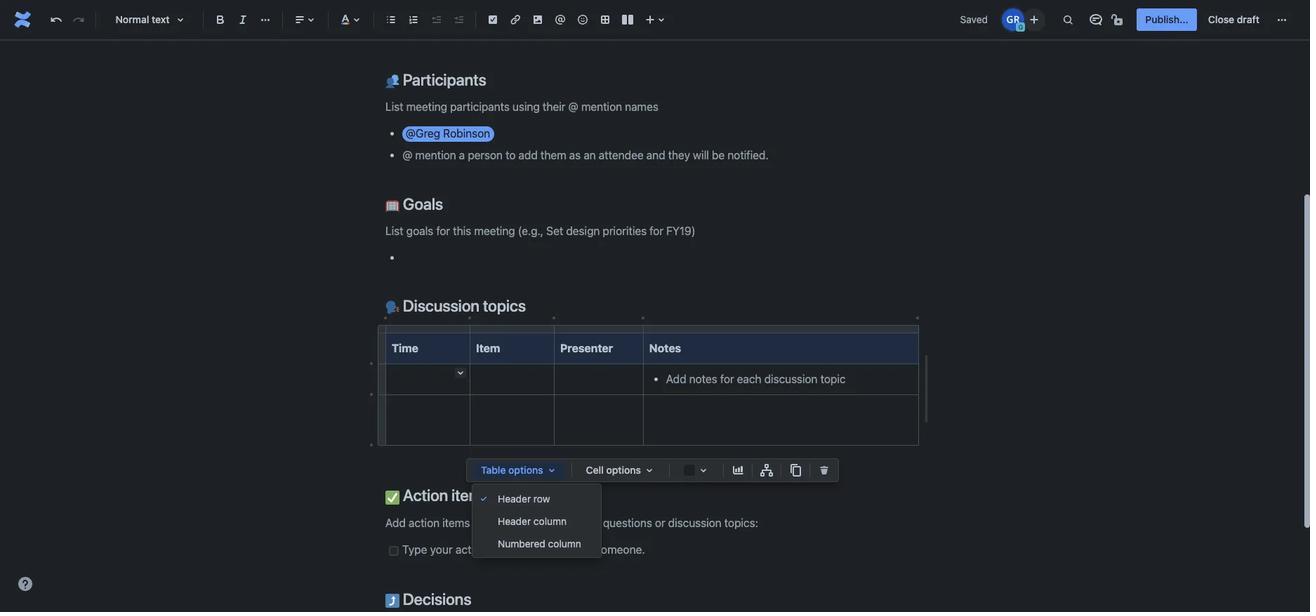 Task type: describe. For each thing, give the bounding box(es) containing it.
close draft
[[1208, 13, 1260, 25]]

:busts_in_silhouette: image
[[386, 74, 400, 89]]

normal text
[[115, 13, 170, 25]]

cell
[[586, 464, 604, 476]]

:goal: image
[[386, 199, 400, 213]]

header column
[[498, 515, 567, 527]]

no restrictions image
[[1110, 11, 1127, 28]]

options for table options
[[509, 464, 543, 476]]

saved
[[960, 13, 988, 25]]

normal text button
[[102, 4, 197, 35]]

italic ⌘i image
[[235, 11, 251, 28]]

add image, video, or file image
[[529, 11, 546, 28]]

greg robinson image
[[1002, 8, 1025, 31]]

header row
[[498, 493, 550, 505]]

table options
[[481, 464, 543, 476]]

invite to edit image
[[1026, 11, 1043, 28]]

draft
[[1237, 13, 1260, 25]]

notes
[[649, 342, 681, 354]]

presenter
[[560, 342, 613, 354]]

confluence image
[[11, 8, 34, 31]]

mention image
[[552, 11, 569, 28]]

row
[[534, 493, 550, 505]]

close draft button
[[1200, 8, 1268, 31]]

chart image
[[730, 462, 746, 479]]

undo ⌘z image
[[48, 11, 65, 28]]

action items
[[400, 486, 490, 505]]

indent tab image
[[450, 11, 467, 28]]

normal
[[115, 13, 149, 25]]

bullet list ⌘⇧8 image
[[383, 11, 400, 28]]

decisions
[[400, 590, 471, 609]]

column for header column
[[534, 515, 567, 527]]

cell background image
[[695, 462, 712, 479]]

text
[[152, 13, 170, 25]]

remove image
[[816, 462, 833, 479]]

table
[[481, 464, 506, 476]]

emoji image
[[574, 11, 591, 28]]

header for header column
[[498, 515, 531, 527]]

outdent ⇧tab image
[[428, 11, 445, 28]]

more image
[[1274, 11, 1291, 28]]

item
[[476, 342, 500, 354]]

layouts image
[[619, 11, 636, 28]]

discussion topics
[[400, 296, 526, 315]]



Task type: locate. For each thing, give the bounding box(es) containing it.
redo ⌘⇧z image
[[70, 11, 87, 28]]

link image
[[507, 11, 524, 28]]

1 vertical spatial column
[[548, 538, 581, 549]]

items
[[452, 486, 490, 505]]

column down header column button
[[548, 538, 581, 549]]

cell options button
[[578, 462, 664, 479]]

expand dropdown menu image
[[641, 462, 658, 479]]

table image
[[597, 11, 614, 28]]

:arrow_heading_up: image
[[386, 594, 400, 608], [386, 594, 400, 608]]

more formatting image
[[257, 11, 274, 28]]

:white_check_mark: image
[[386, 491, 400, 505]]

2 options from the left
[[606, 464, 641, 476]]

cell options
[[586, 464, 641, 476]]

manage connected data image
[[758, 462, 775, 479]]

confluence image
[[11, 8, 34, 31]]

column for numbered column
[[548, 538, 581, 549]]

numbered column button
[[473, 532, 601, 555]]

@greg robinson
[[406, 127, 490, 140]]

comment icon image
[[1088, 11, 1105, 28]]

header inside 'button'
[[498, 493, 531, 505]]

ok image
[[478, 493, 489, 505]]

action
[[403, 486, 448, 505]]

column
[[534, 515, 567, 527], [548, 538, 581, 549]]

close
[[1208, 13, 1235, 25]]

@greg
[[406, 127, 440, 140]]

options up header row
[[509, 464, 543, 476]]

copy image
[[787, 462, 804, 479]]

bold ⌘b image
[[212, 11, 229, 28]]

participants
[[400, 70, 486, 89]]

1 vertical spatial header
[[498, 515, 531, 527]]

editable content region
[[363, 0, 942, 609]]

options inside table options "popup button"
[[509, 464, 543, 476]]

1 horizontal spatial options
[[606, 464, 641, 476]]

discussion
[[403, 296, 480, 315]]

1 header from the top
[[498, 493, 531, 505]]

column down row
[[534, 515, 567, 527]]

2 header from the top
[[498, 515, 531, 527]]

:speaking_head: image
[[386, 301, 400, 315], [386, 301, 400, 315]]

time
[[392, 342, 419, 354]]

action item image
[[485, 11, 501, 28]]

0 vertical spatial column
[[534, 515, 567, 527]]

publish... button
[[1137, 8, 1197, 31]]

column inside numbered column button
[[548, 538, 581, 549]]

find and replace image
[[1060, 11, 1077, 28]]

help image
[[17, 576, 34, 593]]

options
[[509, 464, 543, 476], [606, 464, 641, 476]]

:white_check_mark: image
[[386, 491, 400, 505]]

table options button
[[473, 462, 566, 479]]

goals
[[400, 194, 443, 213]]

1 options from the left
[[509, 464, 543, 476]]

:goal: image
[[386, 199, 400, 213]]

robinson
[[443, 127, 490, 140]]

0 horizontal spatial options
[[509, 464, 543, 476]]

numbered column
[[498, 538, 581, 549]]

0 vertical spatial header
[[498, 493, 531, 505]]

editor toolbar toolbar
[[467, 459, 838, 558]]

options for cell options
[[606, 464, 641, 476]]

header left row
[[498, 493, 531, 505]]

:busts_in_silhouette: image
[[386, 74, 400, 89]]

numbered list ⌘⇧7 image
[[405, 11, 422, 28]]

column inside header column button
[[534, 515, 567, 527]]

publish...
[[1146, 13, 1189, 25]]

header inside button
[[498, 515, 531, 527]]

header up numbered
[[498, 515, 531, 527]]

numbered
[[498, 538, 546, 549]]

options inside cell options dropdown button
[[606, 464, 641, 476]]

header column button
[[473, 510, 601, 532]]

align left image
[[291, 11, 308, 28]]

topics
[[483, 296, 526, 315]]

header for header row
[[498, 493, 531, 505]]

expand dropdown menu image
[[543, 462, 560, 479]]

header
[[498, 493, 531, 505], [498, 515, 531, 527]]

options right 'cell'
[[606, 464, 641, 476]]

header row button
[[473, 487, 601, 510]]



Task type: vqa. For each thing, say whether or not it's contained in the screenshot.
options related to Table options
yes



